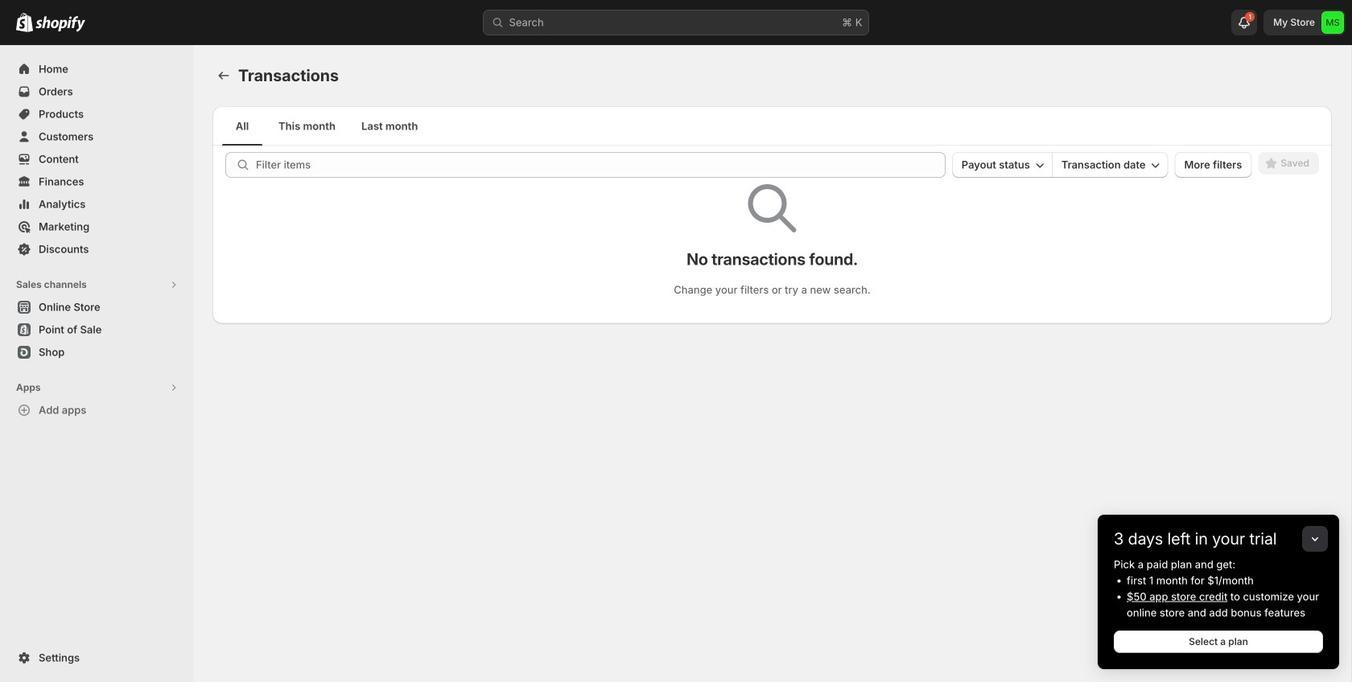 Task type: describe. For each thing, give the bounding box(es) containing it.
my store image
[[1322, 11, 1345, 34]]

shopify image
[[35, 16, 85, 32]]

shopify image
[[16, 13, 33, 32]]



Task type: locate. For each thing, give the bounding box(es) containing it.
tab list
[[219, 106, 1326, 146]]

Filter items text field
[[256, 152, 946, 178]]

empty search results image
[[748, 184, 797, 233]]



Task type: vqa. For each thing, say whether or not it's contained in the screenshot.
Filter items 'text box'
yes



